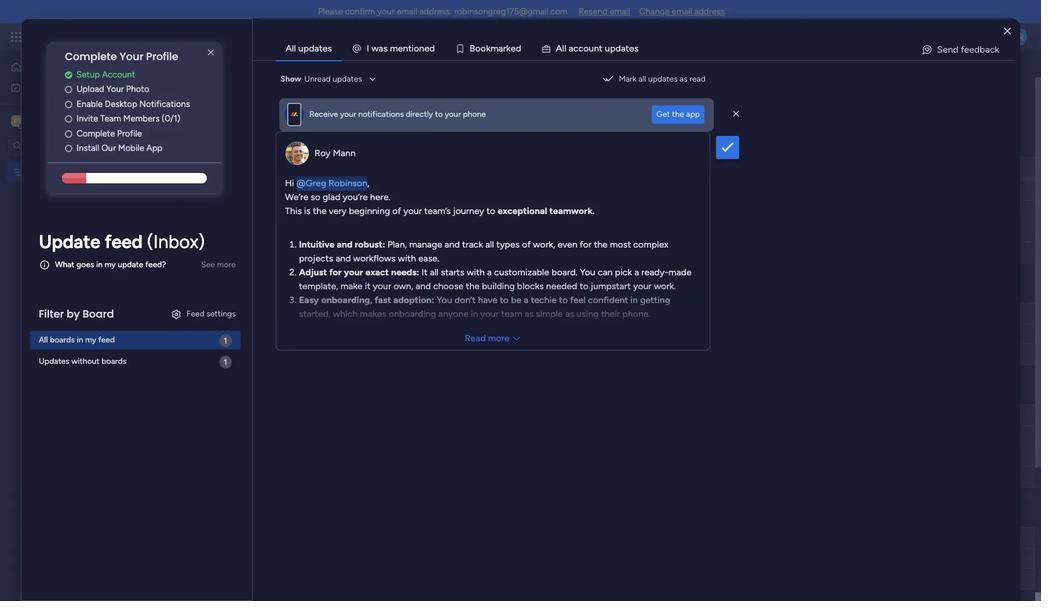 Task type: locate. For each thing, give the bounding box(es) containing it.
1 vertical spatial group
[[225, 509, 258, 523]]

1 horizontal spatial all
[[286, 43, 296, 54]]

0 vertical spatial see
[[203, 32, 216, 42]]

work inside button
[[39, 82, 56, 92]]

in down don't
[[471, 309, 478, 320]]

all right it
[[430, 267, 439, 278]]

what goes in my update feed?
[[55, 260, 166, 270]]

main workspace
[[27, 115, 95, 126]]

1 horizontal spatial main
[[272, 69, 290, 79]]

2 k from the left
[[506, 43, 511, 54]]

1 updated from the top
[[990, 162, 1021, 172]]

1 horizontal spatial with
[[467, 267, 485, 278]]

1 vertical spatial more
[[488, 333, 510, 344]]

1 vertical spatial for
[[329, 267, 342, 278]]

1 group from the top
[[225, 284, 258, 298]]

do
[[218, 138, 232, 152]]

2 circle o image from the top
[[65, 100, 72, 109]]

updates inside 'button'
[[648, 74, 678, 84]]

1 vertical spatial you
[[437, 295, 452, 306]]

0 vertical spatial with
[[398, 253, 416, 264]]

main inside workspace selection 'element'
[[27, 115, 47, 126]]

your right receive
[[340, 109, 356, 119]]

beginning
[[349, 205, 390, 216]]

1 vertical spatial see
[[201, 260, 215, 270]]

Owner field
[[419, 307, 449, 320]]

t right w
[[408, 43, 412, 54]]

2 last updated from the top
[[973, 309, 1021, 318]]

email left address:
[[397, 6, 417, 17]]

2 m from the left
[[491, 43, 498, 54]]

1 last from the top
[[973, 162, 988, 172]]

board #1 inside list box
[[27, 167, 59, 177]]

group inside field
[[225, 284, 258, 298]]

0 horizontal spatial filter
[[39, 307, 64, 321]]

1 horizontal spatial n
[[419, 43, 424, 54]]

complete for complete profile
[[76, 128, 115, 139]]

updated for 2nd last updated field from the top of the page
[[990, 309, 1021, 318]]

the left most
[[594, 239, 608, 250]]

see up new group #1
[[201, 260, 215, 270]]

board down dapulse x slim icon
[[179, 65, 219, 85]]

circle o image inside upload your photo 'link'
[[65, 85, 72, 94]]

for inside plan, manage and track all types of work, even for the most complex projects and workflows with ease.
[[580, 239, 592, 250]]

l left p
[[562, 43, 564, 54]]

your up the fast
[[373, 281, 391, 292]]

3 o from the left
[[481, 43, 486, 54]]

1 horizontal spatial t
[[599, 43, 603, 54]]

all up updates
[[39, 336, 48, 345]]

board inside field
[[179, 65, 219, 85]]

more inside button
[[488, 333, 510, 344]]

home button
[[7, 58, 125, 76]]

0 horizontal spatial table
[[292, 69, 311, 79]]

main inside button
[[272, 69, 290, 79]]

0 vertical spatial more
[[217, 260, 236, 270]]

as down feel
[[565, 309, 574, 320]]

1 image
[[872, 24, 882, 37]]

all up main table
[[286, 43, 296, 54]]

to right v2 overdue deadline icon
[[486, 205, 495, 216]]

with up needs:
[[398, 253, 416, 264]]

0 horizontal spatial you
[[437, 295, 452, 306]]

1 horizontal spatial filter
[[383, 100, 401, 110]]

with inside plan, manage and track all types of work, even for the most complex projects and workflows with ease.
[[398, 253, 416, 264]]

2 n from the left
[[419, 43, 424, 54]]

2 horizontal spatial board
[[179, 65, 219, 85]]

all inside 'button'
[[638, 74, 646, 84]]

person button
[[310, 96, 361, 114]]

of inside hi @greg robinson , we're so glad you're here. this is the very beginning of your team's journey to exceptional teamwork.
[[392, 205, 401, 216]]

1 t from the left
[[408, 43, 412, 54]]

mark
[[619, 74, 636, 84]]

s
[[383, 43, 388, 54], [634, 43, 639, 54]]

0 horizontal spatial all
[[430, 267, 439, 278]]

make
[[341, 281, 363, 292]]

filter for filter by board
[[39, 307, 64, 321]]

last updated for second last updated field from the bottom
[[973, 410, 1021, 420]]

show unread updates
[[280, 74, 362, 84]]

3 last from the top
[[973, 410, 988, 420]]

workspace image
[[11, 114, 23, 127]]

and down intuitive and robust: on the top of the page
[[336, 253, 351, 264]]

1 horizontal spatial k
[[506, 43, 511, 54]]

1 m from the left
[[390, 43, 398, 54]]

i
[[367, 43, 369, 54]]

project 2
[[219, 165, 252, 175]]

more inside button
[[217, 260, 236, 270]]

0 vertical spatial all
[[286, 43, 296, 54]]

complete up install
[[76, 128, 115, 139]]

email for change email address
[[672, 6, 692, 17]]

in up phone.
[[631, 295, 638, 306]]

2 horizontal spatial n
[[594, 43, 599, 54]]

you don't have to be a techie to feel confident in getting started, which makes onboarding anyone in your team as simple as using their phone.
[[299, 295, 670, 320]]

filter for filter
[[383, 100, 401, 110]]

new inside button
[[180, 100, 197, 109]]

jumpstart
[[591, 281, 631, 292]]

see plans
[[203, 32, 238, 42]]

0 horizontal spatial boards
[[50, 336, 75, 345]]

your up make
[[344, 267, 363, 278]]

filter left by
[[39, 307, 64, 321]]

new for new group #1
[[199, 284, 222, 298]]

1 vertical spatial your
[[106, 84, 124, 95]]

for
[[580, 239, 592, 250], [329, 267, 342, 278]]

1 horizontal spatial board
[[83, 307, 114, 321]]

1 vertical spatial of
[[522, 239, 531, 250]]

0 horizontal spatial main
[[27, 115, 47, 126]]

s right p
[[634, 43, 639, 54]]

new inside field
[[199, 509, 222, 523]]

your inside you don't have to be a techie to feel confident in getting started, which makes onboarding anyone in your team as simple as using their phone.
[[480, 309, 499, 320]]

2 d from the left
[[516, 43, 521, 54]]

3 email from the left
[[672, 6, 692, 17]]

1 last updated from the top
[[973, 162, 1021, 172]]

filter button
[[364, 96, 419, 114]]

needs:
[[391, 267, 419, 278]]

4 last from the top
[[973, 533, 988, 543]]

calendar button
[[356, 65, 406, 83]]

last updated for fourth last updated field from the bottom of the page
[[973, 162, 1021, 172]]

updates for mark
[[648, 74, 678, 84]]

1 vertical spatial filter
[[39, 307, 64, 321]]

filter inside popup button
[[383, 100, 401, 110]]

u left p
[[589, 43, 594, 54]]

complex
[[633, 239, 669, 250]]

to
[[435, 109, 443, 119], [486, 205, 495, 216], [580, 281, 588, 292], [500, 295, 509, 306], [559, 295, 568, 306]]

read
[[465, 333, 486, 344]]

2 horizontal spatial email
[[672, 6, 692, 17]]

0 vertical spatial main
[[272, 69, 290, 79]]

1 vertical spatial all
[[39, 336, 48, 345]]

updates up person
[[333, 74, 362, 84]]

project down board #1 field
[[199, 100, 225, 109]]

hide
[[485, 100, 502, 110]]

profile down invite team members (0/1)
[[117, 128, 142, 139]]

arrow down image
[[405, 98, 419, 112]]

your
[[377, 6, 395, 17], [340, 109, 356, 119], [445, 109, 461, 119], [403, 205, 422, 216], [344, 267, 363, 278], [373, 281, 391, 292], [633, 281, 652, 292], [480, 309, 499, 320]]

board #1 down search in workspace field in the top left of the page
[[27, 167, 59, 177]]

0 horizontal spatial all
[[39, 336, 48, 345]]

0 horizontal spatial my
[[85, 336, 96, 345]]

updated
[[990, 162, 1021, 172], [990, 309, 1021, 318], [990, 410, 1021, 420], [990, 533, 1021, 543]]

a right be
[[524, 295, 528, 306]]

all for all updates
[[286, 43, 296, 54]]

boards right without
[[102, 357, 126, 367]]

new for new item
[[219, 207, 236, 217]]

to inside it all starts with a customizable board. you can pick a ready-made template, make it your own, and choose the building blocks needed to jumpstart your work.
[[580, 281, 588, 292]]

option
[[0, 162, 148, 164]]

the inside it all starts with a customizable board. you can pick a ready-made template, make it your own, and choose the building blocks needed to jumpstart your work.
[[466, 281, 480, 292]]

even
[[558, 239, 577, 250]]

so
[[311, 191, 320, 202]]

4 last updated from the top
[[973, 533, 1021, 543]]

updates inside tab list
[[298, 43, 332, 54]]

all inside it all starts with a customizable board. you can pick a ready-made template, make it your own, and choose the building blocks needed to jumpstart your work.
[[430, 267, 439, 278]]

1 vertical spatial complete
[[76, 128, 115, 139]]

circle o image for enable
[[65, 100, 72, 109]]

see more button
[[197, 256, 240, 274]]

of right beginning
[[392, 205, 401, 216]]

v2 overdue deadline image
[[476, 206, 485, 217]]

New Group field
[[196, 509, 261, 524]]

see for see more
[[201, 260, 215, 270]]

circle o image left install
[[65, 144, 72, 153]]

1 horizontal spatial of
[[522, 239, 531, 250]]

#1 down plans
[[223, 65, 239, 85]]

all for updates
[[638, 74, 646, 84]]

1 horizontal spatial m
[[491, 43, 498, 54]]

0 horizontal spatial #1
[[51, 167, 59, 177]]

their
[[601, 309, 620, 320]]

3 n from the left
[[594, 43, 599, 54]]

enable desktop notifications
[[76, 99, 190, 109]]

complete up setup at the left
[[65, 49, 117, 64]]

4 e from the left
[[629, 43, 634, 54]]

updated for fourth last updated field from the bottom of the page
[[990, 162, 1021, 172]]

1 horizontal spatial more
[[488, 333, 510, 344]]

2 group from the top
[[225, 509, 258, 523]]

updates
[[39, 357, 69, 367]]

send feedback button
[[916, 41, 1004, 59]]

1 down the settings at the left of page
[[224, 336, 227, 346]]

1 k from the left
[[486, 43, 491, 54]]

group for new group #1
[[225, 284, 258, 298]]

1 1 from the top
[[224, 336, 227, 346]]

,
[[367, 178, 369, 189]]

work
[[94, 30, 114, 43], [39, 82, 56, 92]]

m left i
[[390, 43, 398, 54]]

0 horizontal spatial of
[[392, 205, 401, 216]]

group inside field
[[225, 509, 258, 523]]

onboarding
[[389, 309, 436, 320]]

a right pick
[[634, 267, 639, 278]]

0 vertical spatial profile
[[146, 49, 178, 64]]

2 email from the left
[[610, 6, 630, 17]]

e right i
[[424, 43, 429, 54]]

main for main workspace
[[27, 115, 47, 126]]

e right p
[[629, 43, 634, 54]]

circle o image down workspace
[[65, 130, 72, 138]]

last updated for 2nd last updated field from the top of the page
[[973, 309, 1021, 318]]

see inside button
[[201, 260, 215, 270]]

you
[[580, 267, 595, 278], [437, 295, 452, 306]]

group for new group
[[225, 509, 258, 523]]

item
[[238, 207, 255, 217]]

4 last updated field from the top
[[970, 532, 1024, 545]]

w
[[371, 43, 379, 54]]

1 horizontal spatial board #1
[[179, 65, 239, 85]]

t left p
[[599, 43, 603, 54]]

1 vertical spatial board #1
[[27, 167, 59, 177]]

you inside it all starts with a customizable board. you can pick a ready-made template, make it your own, and choose the building blocks needed to jumpstart your work.
[[580, 267, 595, 278]]

table button
[[319, 65, 356, 83]]

2 horizontal spatial as
[[680, 74, 688, 84]]

new inside field
[[199, 284, 222, 298]]

e left i
[[398, 43, 403, 54]]

with inside it all starts with a customizable board. you can pick a ready-made template, make it your own, and choose the building blocks needed to jumpstart your work.
[[467, 267, 485, 278]]

0 vertical spatial board #1
[[179, 65, 239, 85]]

0 vertical spatial work
[[94, 30, 114, 43]]

board right by
[[83, 307, 114, 321]]

0 horizontal spatial with
[[398, 253, 416, 264]]

0 vertical spatial 1
[[224, 336, 227, 346]]

phone.
[[622, 309, 651, 320]]

update feed (inbox)
[[39, 231, 205, 253]]

board down search in workspace field in the top left of the page
[[27, 167, 49, 177]]

a
[[556, 43, 562, 54]]

1 vertical spatial 1
[[224, 358, 227, 368]]

0 horizontal spatial d
[[429, 43, 435, 54]]

Budget field
[[739, 161, 771, 174]]

3 last updated from the top
[[973, 410, 1021, 420]]

1 vertical spatial #1
[[51, 167, 59, 177]]

feed up without
[[98, 336, 115, 345]]

see inside 'button'
[[203, 32, 216, 42]]

1 horizontal spatial as
[[565, 309, 574, 320]]

1 horizontal spatial #1
[[223, 65, 239, 85]]

Notes field
[[660, 307, 688, 320]]

u down resend email link
[[605, 43, 610, 54]]

you down choose
[[437, 295, 452, 306]]

confirm
[[345, 6, 375, 17]]

new item
[[219, 207, 255, 217]]

0 horizontal spatial s
[[383, 43, 388, 54]]

project inside button
[[199, 100, 225, 109]]

1 horizontal spatial you
[[580, 267, 595, 278]]

last for 1st last updated field from the bottom of the page
[[973, 533, 988, 543]]

circle o image inside complete profile link
[[65, 130, 72, 138]]

0 horizontal spatial t
[[408, 43, 412, 54]]

you inside you don't have to be a techie to feel confident in getting started, which makes onboarding anyone in your team as simple as using their phone.
[[437, 295, 452, 306]]

boards up updates
[[50, 336, 75, 345]]

new for new project
[[180, 100, 197, 109]]

updated for second last updated field from the bottom
[[990, 410, 1021, 420]]

circle o image
[[65, 85, 72, 94], [65, 100, 72, 109], [65, 130, 72, 138], [65, 144, 72, 153]]

and down it
[[416, 281, 431, 292]]

to down needed
[[559, 295, 568, 306]]

0 vertical spatial board
[[179, 65, 219, 85]]

d for a l l a c c o u n t u p d a t e s
[[616, 43, 621, 54]]

the inside plan, manage and track all types of work, even for the most complex projects and workflows with ease.
[[594, 239, 608, 250]]

2 e from the left
[[424, 43, 429, 54]]

0 horizontal spatial email
[[397, 6, 417, 17]]

for up make
[[329, 267, 342, 278]]

main right workspace icon
[[27, 115, 47, 126]]

work.
[[654, 281, 676, 292]]

1 circle o image from the top
[[65, 85, 72, 94]]

3 updated from the top
[[990, 410, 1021, 420]]

1 horizontal spatial email
[[610, 6, 630, 17]]

0 horizontal spatial work
[[39, 82, 56, 92]]

o left "r" in the top of the page
[[475, 43, 481, 54]]

don't
[[454, 295, 476, 306]]

l
[[562, 43, 564, 54], [564, 43, 566, 54]]

1 horizontal spatial d
[[516, 43, 521, 54]]

group
[[225, 284, 258, 298], [225, 509, 258, 523]]

board
[[179, 65, 219, 85], [27, 167, 49, 177], [83, 307, 114, 321]]

manage
[[409, 239, 442, 250]]

board #1 down dapulse x slim icon
[[179, 65, 239, 85]]

app
[[686, 109, 700, 119]]

more for read more
[[488, 333, 510, 344]]

get the app button
[[652, 105, 704, 124]]

your down account
[[106, 84, 124, 95]]

2 horizontal spatial d
[[616, 43, 621, 54]]

tab list
[[276, 37, 1016, 60]]

see up dapulse x slim icon
[[203, 32, 216, 42]]

1 vertical spatial with
[[467, 267, 485, 278]]

3 circle o image from the top
[[65, 130, 72, 138]]

project down easy
[[289, 308, 315, 318]]

monday work management
[[52, 30, 180, 43]]

to up feel
[[580, 281, 588, 292]]

1 vertical spatial profile
[[117, 128, 142, 139]]

boards
[[50, 336, 75, 345], [102, 357, 126, 367]]

your right confirm
[[377, 6, 395, 17]]

workspace selection element
[[11, 114, 97, 129]]

for right the even
[[580, 239, 592, 250]]

and inside it all starts with a customizable board. you can pick a ready-made template, make it your own, and choose the building blocks needed to jumpstart your work.
[[416, 281, 431, 292]]

o right w
[[414, 43, 419, 54]]

circle o image inside install our mobile app link
[[65, 144, 72, 153]]

pick
[[615, 267, 632, 278]]

have
[[478, 295, 498, 306]]

2 horizontal spatial updates
[[648, 74, 678, 84]]

change email address link
[[639, 6, 725, 17]]

m for e
[[390, 43, 398, 54]]

of left work,
[[522, 239, 531, 250]]

1 d from the left
[[429, 43, 435, 54]]

1 horizontal spatial my
[[105, 260, 116, 270]]

your up setup account link
[[120, 49, 143, 64]]

Due date field
[[493, 307, 531, 320]]

0 horizontal spatial k
[[486, 43, 491, 54]]

a
[[379, 43, 383, 54], [498, 43, 503, 54], [569, 43, 573, 54], [621, 43, 626, 54], [487, 267, 492, 278], [634, 267, 639, 278], [524, 295, 528, 306]]

filter left arrow down image
[[383, 100, 401, 110]]

0 horizontal spatial n
[[403, 43, 408, 54]]

o left p
[[583, 43, 589, 54]]

0 vertical spatial all
[[638, 74, 646, 84]]

0 horizontal spatial profile
[[117, 128, 142, 139]]

circle o image inside 'enable desktop notifications' link
[[65, 100, 72, 109]]

1 horizontal spatial table
[[328, 69, 347, 79]]

2 last from the top
[[973, 309, 988, 318]]

updates up unread at the left top
[[298, 43, 332, 54]]

my left update
[[105, 260, 116, 270]]

photo
[[126, 84, 149, 95]]

1 vertical spatial work
[[39, 82, 56, 92]]

please
[[318, 6, 343, 17]]

d up mark
[[616, 43, 621, 54]]

profile down management at the top left of the page
[[146, 49, 178, 64]]

all right mark
[[638, 74, 646, 84]]

2 1 from the top
[[224, 358, 227, 368]]

1 vertical spatial board
[[27, 167, 49, 177]]

your inside 'link'
[[106, 84, 124, 95]]

m for a
[[491, 43, 498, 54]]

the inside hi @greg robinson , we're so glad you're here. this is the very beginning of your team's journey to exceptional teamwork.
[[313, 205, 327, 216]]

hi
[[285, 178, 294, 189]]

ago
[[1025, 166, 1038, 174]]

check circle image
[[65, 71, 72, 79]]

0 horizontal spatial board
[[27, 167, 49, 177]]

a right b
[[498, 43, 503, 54]]

0 vertical spatial filter
[[383, 100, 401, 110]]

complete inside complete profile link
[[76, 128, 115, 139]]

1 horizontal spatial boards
[[102, 357, 126, 367]]

d right "r" in the top of the page
[[516, 43, 521, 54]]

the inside get the app button
[[672, 109, 684, 119]]

teamwork.
[[549, 205, 595, 216]]

your for photo
[[106, 84, 124, 95]]

1 horizontal spatial s
[[634, 43, 639, 54]]

b
[[470, 43, 475, 54]]

email right change at the right top of the page
[[672, 6, 692, 17]]

3 d from the left
[[616, 43, 621, 54]]

#1
[[223, 65, 239, 85], [51, 167, 59, 177], [260, 284, 273, 298]]

my for update
[[105, 260, 116, 270]]

d right i
[[429, 43, 435, 54]]

hi @greg robinson , we're so glad you're here. this is the very beginning of your team's journey to exceptional teamwork.
[[285, 178, 595, 216]]

0 horizontal spatial u
[[589, 43, 594, 54]]

install our mobile app link
[[65, 142, 221, 155]]

m
[[13, 116, 20, 125]]

circle o image up circle o icon
[[65, 100, 72, 109]]

To-do field
[[196, 138, 235, 153]]

(0/1)
[[162, 114, 180, 124]]

1 horizontal spatial u
[[605, 43, 610, 54]]

0 vertical spatial complete
[[65, 49, 117, 64]]

due
[[495, 309, 510, 318]]

1 horizontal spatial work
[[94, 30, 114, 43]]

s right w
[[383, 43, 388, 54]]

2 last updated field from the top
[[970, 307, 1024, 320]]

4 circle o image from the top
[[65, 144, 72, 153]]

53
[[987, 166, 995, 174]]

main up search "field"
[[272, 69, 290, 79]]

2 vertical spatial all
[[430, 267, 439, 278]]

feed
[[187, 309, 204, 319]]

your left team's
[[403, 205, 422, 216]]

0 vertical spatial for
[[580, 239, 592, 250]]

1 horizontal spatial profile
[[146, 49, 178, 64]]

Last updated field
[[970, 161, 1024, 174], [970, 307, 1024, 320], [970, 409, 1024, 422], [970, 532, 1024, 545]]

projects
[[299, 253, 333, 264]]

more right read on the left bottom
[[488, 333, 510, 344]]

circle o image down check circle icon
[[65, 85, 72, 94]]

1 horizontal spatial updates
[[333, 74, 362, 84]]

m left "r" in the top of the page
[[491, 43, 498, 54]]

t
[[408, 43, 412, 54], [599, 43, 603, 54], [626, 43, 629, 54]]

ready-
[[641, 267, 668, 278]]

0 vertical spatial group
[[225, 284, 258, 298]]

0 horizontal spatial board #1
[[27, 167, 59, 177]]

0 vertical spatial you
[[580, 267, 595, 278]]

a inside you don't have to be a techie to feel confident in getting started, which makes onboarding anyone in your team as simple as using their phone.
[[524, 295, 528, 306]]

and left track
[[445, 239, 460, 250]]

my work button
[[7, 78, 125, 96]]

2 horizontal spatial t
[[626, 43, 629, 54]]

1 vertical spatial boards
[[102, 357, 126, 367]]

#1 down search in workspace field in the top left of the page
[[51, 167, 59, 177]]

4 updated from the top
[[990, 533, 1021, 543]]

date
[[512, 309, 528, 318]]

all right track
[[485, 239, 494, 250]]

u
[[589, 43, 594, 54], [605, 43, 610, 54]]

more up new group #1
[[217, 260, 236, 270]]

#1 left easy
[[260, 284, 273, 298]]

dapulse x slim image
[[204, 46, 218, 60]]

column information image
[[536, 309, 546, 318]]

your for profile
[[120, 49, 143, 64]]

you left can
[[580, 267, 595, 278]]

due date
[[495, 309, 528, 318]]

1 vertical spatial feed
[[98, 336, 115, 345]]

as left 'column information' image
[[525, 309, 534, 320]]

1 horizontal spatial for
[[580, 239, 592, 250]]

1 vertical spatial all
[[485, 239, 494, 250]]

the right is at top
[[313, 205, 327, 216]]

1 horizontal spatial all
[[485, 239, 494, 250]]

o right b
[[481, 43, 486, 54]]

the up don't
[[466, 281, 480, 292]]

work up complete your profile
[[94, 30, 114, 43]]

this
[[285, 205, 302, 216]]

0 vertical spatial boards
[[50, 336, 75, 345]]

see for see plans
[[203, 32, 216, 42]]

of
[[392, 205, 401, 216], [522, 239, 531, 250]]

2 horizontal spatial #1
[[260, 284, 273, 298]]

2 updated from the top
[[990, 309, 1021, 318]]

of inside plan, manage and track all types of work, even for the most complex projects and workflows with ease.
[[522, 239, 531, 250]]

last for second last updated field from the bottom
[[973, 410, 988, 420]]

Search in workspace field
[[24, 139, 97, 152]]



Task type: vqa. For each thing, say whether or not it's contained in the screenshot.
Low
no



Task type: describe. For each thing, give the bounding box(es) containing it.
b o o k m a r k e d
[[470, 43, 521, 54]]

all inside plan, manage and track all types of work, even for the most complex projects and workflows with ease.
[[485, 239, 494, 250]]

all updates link
[[276, 38, 341, 60]]

simple
[[536, 309, 563, 320]]

mark all updates as read button
[[598, 70, 710, 89]]

1 email from the left
[[397, 6, 417, 17]]

2 s from the left
[[634, 43, 639, 54]]

enable desktop notifications link
[[65, 98, 221, 111]]

circle o image for install
[[65, 144, 72, 153]]

all updates
[[286, 43, 332, 54]]

last for fourth last updated field from the bottom of the page
[[973, 162, 988, 172]]

3
[[247, 186, 252, 196]]

1 e from the left
[[398, 43, 403, 54]]

your inside hi @greg robinson , we're so glad you're here. this is the very beginning of your team's journey to exceptional teamwork.
[[403, 205, 422, 216]]

your down ready-
[[633, 281, 652, 292]]

feel
[[570, 295, 586, 306]]

profile inside complete profile link
[[117, 128, 142, 139]]

4 o from the left
[[583, 43, 589, 54]]

new for new group
[[199, 509, 222, 523]]

1 o from the left
[[414, 43, 419, 54]]

greg robinson image
[[1009, 28, 1027, 46]]

update
[[39, 231, 100, 253]]

1 for updates without boards
[[224, 358, 227, 368]]

ease.
[[418, 253, 439, 264]]

1 for all boards in my feed
[[224, 336, 227, 346]]

(inbox)
[[147, 231, 205, 253]]

see plans button
[[187, 28, 243, 46]]

your left phone
[[445, 109, 461, 119]]

my for feed
[[85, 336, 96, 345]]

circle o image for upload
[[65, 85, 72, 94]]

resend email link
[[579, 6, 630, 17]]

project
[[234, 432, 260, 441]]

0 horizontal spatial for
[[329, 267, 342, 278]]

be
[[511, 295, 521, 306]]

to left be
[[500, 295, 509, 306]]

priority
[[580, 309, 606, 318]]

i w a s m e n t i o n e d
[[367, 43, 435, 54]]

without
[[71, 357, 100, 367]]

old
[[219, 432, 232, 441]]

complete for complete your profile
[[65, 49, 117, 64]]

old project
[[219, 432, 260, 441]]

directly
[[406, 109, 433, 119]]

completed
[[199, 386, 259, 400]]

2 table from the left
[[328, 69, 347, 79]]

plan, manage and track all types of work, even for the most complex projects and workflows with ease.
[[299, 239, 669, 264]]

project left 3
[[219, 186, 245, 196]]

work for monday
[[94, 30, 114, 43]]

nov 21
[[500, 207, 523, 216]]

by
[[67, 307, 80, 321]]

invite
[[76, 114, 98, 124]]

board #1 list box
[[0, 160, 148, 338]]

select product image
[[10, 31, 22, 43]]

show
[[280, 74, 301, 84]]

1 n from the left
[[403, 43, 408, 54]]

team's
[[424, 205, 451, 216]]

#1 inside list box
[[51, 167, 59, 177]]

robust:
[[355, 239, 385, 250]]

board inside list box
[[27, 167, 49, 177]]

team
[[100, 114, 121, 124]]

all for all boards in my feed
[[39, 336, 48, 345]]

2 l from the left
[[564, 43, 566, 54]]

0 vertical spatial feed
[[105, 231, 143, 253]]

updates for show
[[333, 74, 362, 84]]

in up updates without boards
[[77, 336, 83, 345]]

you're
[[343, 191, 368, 202]]

all for starts
[[430, 267, 439, 278]]

update
[[118, 260, 143, 270]]

to-
[[199, 138, 218, 152]]

a right p
[[621, 43, 626, 54]]

receive
[[309, 109, 338, 119]]

nov
[[500, 207, 514, 216]]

tab list containing all updates
[[276, 37, 1016, 60]]

install our mobile app
[[76, 143, 162, 154]]

2 o from the left
[[475, 43, 481, 54]]

app
[[146, 143, 162, 154]]

21
[[516, 207, 523, 216]]

see more
[[201, 260, 236, 270]]

feedback
[[961, 44, 999, 55]]

mark all updates as read
[[619, 74, 706, 84]]

unread
[[304, 74, 331, 84]]

3 t from the left
[[626, 43, 629, 54]]

dapulse x slim image
[[733, 109, 739, 119]]

to right directly at the left top of page
[[435, 109, 443, 119]]

notes
[[663, 309, 685, 318]]

p
[[610, 43, 616, 54]]

1 table from the left
[[292, 69, 311, 79]]

last updated for 1st last updated field from the bottom of the page
[[973, 533, 1021, 543]]

read more button
[[276, 327, 710, 350]]

glad
[[323, 191, 340, 202]]

1 s from the left
[[383, 43, 388, 54]]

close image
[[1004, 27, 1011, 36]]

mann
[[333, 147, 356, 158]]

2 vertical spatial board
[[83, 307, 114, 321]]

in right goes
[[96, 260, 103, 270]]

filter by board
[[39, 307, 114, 321]]

2 u from the left
[[605, 43, 610, 54]]

change email address
[[639, 6, 725, 17]]

using
[[576, 309, 599, 320]]

made
[[668, 267, 692, 278]]

choose
[[433, 281, 464, 292]]

members
[[123, 114, 160, 124]]

work,
[[533, 239, 555, 250]]

circle o image for complete
[[65, 130, 72, 138]]

1 c from the left
[[573, 43, 578, 54]]

1 u from the left
[[589, 43, 594, 54]]

upload your photo
[[76, 84, 149, 95]]

new group
[[199, 509, 258, 523]]

Priority field
[[577, 307, 609, 320]]

last for 2nd last updated field from the top of the page
[[973, 309, 988, 318]]

read
[[690, 74, 706, 84]]

get
[[656, 109, 670, 119]]

0 vertical spatial #1
[[223, 65, 239, 85]]

robinson
[[329, 178, 367, 189]]

adoption:
[[393, 295, 434, 306]]

a up building
[[487, 267, 492, 278]]

email for resend email
[[610, 6, 630, 17]]

Search field
[[269, 97, 304, 113]]

please confirm your email address: robinsongreg175@gmail.com
[[318, 6, 568, 17]]

more for see more
[[217, 260, 236, 270]]

53 minutes ago
[[987, 166, 1038, 174]]

d for i w a s m e n t i o n e d
[[429, 43, 435, 54]]

a right i
[[379, 43, 383, 54]]

project left "2"
[[219, 165, 245, 175]]

receive your notifications directly to your phone
[[309, 109, 486, 119]]

1 last updated field from the top
[[970, 161, 1024, 174]]

Board #1 field
[[176, 65, 242, 85]]

work for my
[[39, 82, 56, 92]]

home
[[27, 62, 49, 72]]

team
[[501, 309, 522, 320]]

blocks
[[517, 281, 544, 292]]

invite team members (0/1)
[[76, 114, 180, 124]]

2 c from the left
[[578, 43, 583, 54]]

project up @greg
[[289, 162, 315, 172]]

1 l from the left
[[562, 43, 564, 54]]

intuitive and robust:
[[299, 239, 385, 250]]

get the app
[[656, 109, 700, 119]]

person
[[329, 100, 354, 110]]

robinsongreg175@gmail.com
[[454, 6, 568, 17]]

2 t from the left
[[599, 43, 603, 54]]

mobile
[[118, 143, 144, 154]]

resend email
[[579, 6, 630, 17]]

management
[[117, 30, 180, 43]]

owner
[[421, 309, 446, 318]]

main for main table
[[272, 69, 290, 79]]

my
[[25, 82, 37, 92]]

notifications
[[358, 109, 404, 119]]

plan,
[[388, 239, 407, 250]]

complete profile link
[[65, 127, 221, 140]]

Completed field
[[196, 386, 262, 401]]

New Group #1 field
[[196, 284, 276, 299]]

as inside 'button'
[[680, 74, 688, 84]]

v2 expand column image
[[463, 305, 471, 315]]

workspace
[[49, 115, 95, 126]]

a right a at the right of the page
[[569, 43, 573, 54]]

confident
[[588, 295, 628, 306]]

change
[[639, 6, 670, 17]]

board #1 inside field
[[179, 65, 239, 85]]

fast
[[375, 295, 391, 306]]

to-do
[[199, 138, 232, 152]]

3 last updated field from the top
[[970, 409, 1024, 422]]

to inside hi @greg robinson , we're so glad you're here. this is the very beginning of your team's journey to exceptional teamwork.
[[486, 205, 495, 216]]

circle o image
[[65, 115, 72, 124]]

0 horizontal spatial as
[[525, 309, 534, 320]]

and left the robust:
[[337, 239, 353, 250]]

exact
[[365, 267, 389, 278]]

updated for 1st last updated field from the bottom of the page
[[990, 533, 1021, 543]]

3 e from the left
[[511, 43, 516, 54]]

hide button
[[467, 96, 509, 114]]

plans
[[218, 32, 238, 42]]



